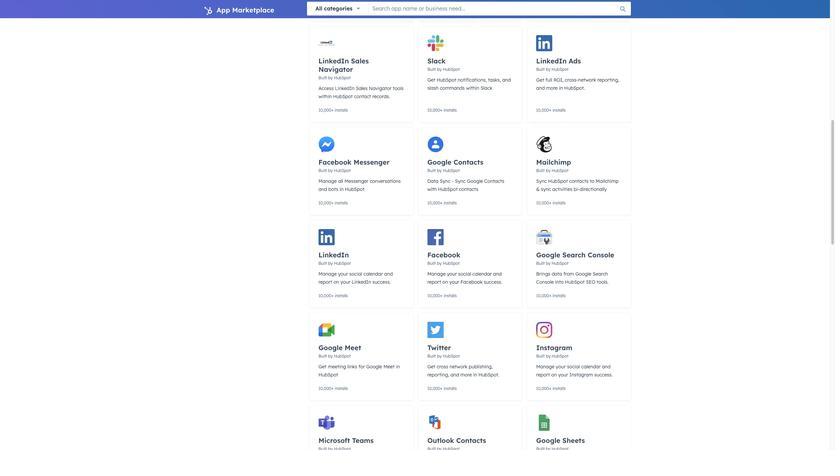 Task type: describe. For each thing, give the bounding box(es) containing it.
within inside the get hubspot notifications, tasks, and slash commands within slack
[[466, 85, 479, 91]]

slack inside slack built by hubspot
[[427, 57, 446, 65]]

+ for instagram
[[549, 386, 551, 391]]

built inside facebook messenger built by hubspot
[[319, 168, 327, 173]]

more inside get full roi, cross-network reporting, and more in hubspot.
[[546, 85, 558, 91]]

1 sync from the left
[[440, 178, 450, 184]]

publishing,
[[469, 364, 493, 370]]

installs for linkedin ads
[[553, 108, 566, 113]]

+ for mailchimp
[[549, 200, 551, 205]]

contact
[[354, 93, 371, 100]]

get for slack
[[427, 77, 435, 83]]

records.
[[372, 93, 390, 100]]

contacts for google contacts built by hubspot
[[454, 158, 483, 166]]

10,000 + installs for linkedin
[[319, 293, 348, 298]]

linkedin for linkedin ads
[[536, 57, 567, 65]]

commands
[[440, 85, 465, 91]]

&
[[536, 186, 540, 192]]

manage for facebook messenger
[[319, 178, 337, 184]]

microsoft
[[319, 436, 350, 445]]

linkedin built by hubspot
[[319, 251, 351, 266]]

and inside get full roi, cross-network reporting, and more in hubspot.
[[536, 85, 545, 91]]

10,000 for google contacts
[[427, 200, 440, 205]]

hubspot inside get meeting links for google meet in hubspot
[[319, 372, 338, 378]]

console inside 'brings data from google search console into hubspot seo tools.'
[[536, 279, 554, 285]]

installs for facebook
[[444, 293, 457, 298]]

facebook inside manage your social calendar and report on your facebook success.
[[461, 279, 483, 285]]

hubspot inside instagram built by hubspot
[[552, 354, 569, 359]]

brings
[[536, 271, 550, 277]]

access linkedin sales navigator tools within hubspot contact records.
[[319, 85, 404, 100]]

installs for linkedin sales navigator
[[335, 108, 348, 113]]

messenger inside facebook messenger built by hubspot
[[354, 158, 390, 166]]

report for linkedin
[[319, 279, 332, 285]]

built inside linkedin built by hubspot
[[319, 261, 327, 266]]

get for twitter
[[427, 364, 435, 370]]

10,000 for slack
[[427, 108, 440, 113]]

10,000 + installs for instagram
[[536, 386, 566, 391]]

social for instagram
[[567, 364, 580, 370]]

contacts inside data sync - sync google contacts with hubspot contacts
[[459, 186, 478, 192]]

linkedin sales navigator built by hubspot
[[319, 57, 369, 80]]

by inside google meet built by hubspot
[[328, 354, 333, 359]]

built inside mailchimp built by hubspot
[[536, 168, 545, 173]]

seo
[[586, 279, 595, 285]]

google inside google search console built by hubspot
[[536, 251, 560, 259]]

installs for linkedin
[[335, 293, 348, 298]]

success. for linkedin
[[373, 279, 391, 285]]

slack inside the get hubspot notifications, tasks, and slash commands within slack
[[481, 85, 492, 91]]

hubspot inside 'google contacts built by hubspot'
[[443, 168, 460, 173]]

success. for facebook
[[484, 279, 502, 285]]

hubspot. inside get full roi, cross-network reporting, and more in hubspot.
[[564, 85, 585, 91]]

+ for linkedin
[[331, 293, 334, 298]]

tools.
[[597, 279, 609, 285]]

built inside 'google contacts built by hubspot'
[[427, 168, 436, 173]]

manage your social calendar and report on your instagram success.
[[536, 364, 613, 378]]

+ for google contacts
[[440, 200, 443, 205]]

in inside get meeting links for google meet in hubspot
[[396, 364, 400, 370]]

bi-
[[574, 186, 580, 192]]

built inside google search console built by hubspot
[[536, 261, 545, 266]]

on for linkedin
[[334, 279, 339, 285]]

within inside access linkedin sales navigator tools within hubspot contact records.
[[319, 93, 332, 100]]

+ for linkedin ads
[[549, 108, 551, 113]]

+ for slack
[[440, 108, 443, 113]]

roi,
[[554, 77, 564, 83]]

by inside facebook messenger built by hubspot
[[328, 168, 333, 173]]

and for linkedin
[[384, 271, 393, 277]]

navigator inside access linkedin sales navigator tools within hubspot contact records.
[[369, 85, 392, 91]]

get meeting links for google meet in hubspot
[[319, 364, 400, 378]]

report for facebook
[[427, 279, 441, 285]]

search inside 'brings data from google search console into hubspot seo tools.'
[[593, 271, 608, 277]]

google inside google meet built by hubspot
[[319, 344, 343, 352]]

bots
[[328, 186, 338, 192]]

with
[[427, 186, 437, 192]]

to
[[590, 178, 595, 184]]

hubspot inside slack built by hubspot
[[443, 67, 460, 72]]

sales inside access linkedin sales navigator tools within hubspot contact records.
[[356, 85, 368, 91]]

manage your social calendar and report on your linkedin success.
[[319, 271, 393, 285]]

installs for mailchimp
[[553, 200, 566, 205]]

10,000 + installs for slack
[[427, 108, 457, 113]]

hubspot inside facebook built by hubspot
[[443, 261, 460, 266]]

access
[[319, 85, 334, 91]]

calendar for instagram
[[581, 364, 601, 370]]

10,000 + installs for google search console
[[536, 293, 566, 298]]

contacts inside sync hubspot contacts to mailchimp & sync activities bi-directionally
[[569, 178, 589, 184]]

0 vertical spatial mailchimp
[[536, 158, 571, 166]]

by inside linkedin sales navigator built by hubspot
[[328, 75, 333, 80]]

meet inside get meeting links for google meet in hubspot
[[384, 364, 395, 370]]

by inside instagram built by hubspot
[[546, 354, 551, 359]]

twitter
[[427, 344, 451, 352]]

reporting, inside get full roi, cross-network reporting, and more in hubspot.
[[598, 77, 619, 83]]

hubspot inside linkedin ads built by hubspot
[[552, 67, 569, 72]]

+ for twitter
[[440, 386, 443, 391]]

hubspot inside access linkedin sales navigator tools within hubspot contact records.
[[333, 93, 353, 100]]

hubspot. inside the get cross network publishing, reporting, and more in hubspot.
[[479, 372, 499, 378]]

cross-
[[565, 77, 578, 83]]

built inside linkedin sales navigator built by hubspot
[[319, 75, 327, 80]]

sheets
[[562, 436, 585, 445]]

by inside linkedin ads built by hubspot
[[546, 67, 551, 72]]

all categories
[[315, 5, 353, 12]]

meeting
[[328, 364, 346, 370]]

contacts inside data sync - sync google contacts with hubspot contacts
[[484, 178, 504, 184]]

marketplace
[[232, 6, 274, 14]]

brings data from google search console into hubspot seo tools.
[[536, 271, 609, 285]]

hubspot inside the get hubspot notifications, tasks, and slash commands within slack
[[437, 77, 456, 83]]

network inside get full roi, cross-network reporting, and more in hubspot.
[[578, 77, 596, 83]]

facebook for messenger
[[319, 158, 352, 166]]

google inside 'brings data from google search console into hubspot seo tools.'
[[575, 271, 591, 277]]

for
[[359, 364, 365, 370]]

10,000 for linkedin
[[319, 293, 331, 298]]

links
[[347, 364, 357, 370]]

manage for facebook
[[427, 271, 446, 277]]

by inside facebook built by hubspot
[[437, 261, 442, 266]]

and for facebook messenger
[[319, 186, 327, 192]]

more inside the get cross network publishing, reporting, and more in hubspot.
[[460, 372, 472, 378]]

outlook contacts link
[[419, 406, 522, 450]]

+ for facebook messenger
[[331, 200, 334, 205]]

installs for google meet
[[335, 386, 348, 391]]

facebook messenger built by hubspot
[[319, 158, 390, 173]]

into
[[555, 279, 564, 285]]

facebook for built
[[427, 251, 460, 259]]

+ for google search console
[[549, 293, 551, 298]]

calendar for facebook
[[472, 271, 492, 277]]

social for facebook
[[458, 271, 471, 277]]

by inside google search console built by hubspot
[[546, 261, 551, 266]]

instagram inside manage your social calendar and report on your instagram success.
[[569, 372, 593, 378]]

installs for facebook messenger
[[335, 200, 348, 205]]

microsoft teams link
[[310, 406, 413, 450]]

+ for linkedin sales navigator
[[331, 108, 334, 113]]

google contacts built by hubspot
[[427, 158, 483, 173]]

installs for slack
[[444, 108, 457, 113]]

10,000 + installs for facebook
[[427, 293, 457, 298]]

outlook contacts
[[427, 436, 486, 445]]

built inside twitter built by hubspot
[[427, 354, 436, 359]]

linkedin for linkedin
[[319, 251, 349, 259]]

instagram built by hubspot
[[536, 344, 572, 359]]

linkedin inside access linkedin sales navigator tools within hubspot contact records.
[[335, 85, 355, 91]]

linkedin inside manage your social calendar and report on your linkedin success.
[[352, 279, 371, 285]]

installs for twitter
[[444, 386, 457, 391]]

navigator inside linkedin sales navigator built by hubspot
[[319, 65, 353, 74]]

get for google
[[319, 364, 327, 370]]

+ for google meet
[[331, 386, 334, 391]]

by inside 'google contacts built by hubspot'
[[437, 168, 442, 173]]

twitter built by hubspot
[[427, 344, 460, 359]]



Task type: vqa. For each thing, say whether or not it's contained in the screenshot.


Task type: locate. For each thing, give the bounding box(es) containing it.
report inside manage your social calendar and report on your facebook success.
[[427, 279, 441, 285]]

1 horizontal spatial console
[[588, 251, 614, 259]]

conversations
[[370, 178, 401, 184]]

by up sync
[[546, 168, 551, 173]]

mailchimp inside sync hubspot contacts to mailchimp & sync activities bi-directionally
[[596, 178, 619, 184]]

from
[[564, 271, 574, 277]]

get left the meeting
[[319, 364, 327, 370]]

facebook built by hubspot
[[427, 251, 460, 266]]

-
[[452, 178, 454, 184]]

0 vertical spatial facebook
[[319, 158, 352, 166]]

1 vertical spatial facebook
[[427, 251, 460, 259]]

manage inside manage your social calendar and report on your facebook success.
[[427, 271, 446, 277]]

sales inside linkedin sales navigator built by hubspot
[[351, 57, 369, 65]]

google up 'data'
[[427, 158, 451, 166]]

0 horizontal spatial more
[[460, 372, 472, 378]]

2 horizontal spatial sync
[[536, 178, 547, 184]]

on down instagram built by hubspot
[[551, 372, 557, 378]]

built inside facebook built by hubspot
[[427, 261, 436, 266]]

by up 'data'
[[437, 168, 442, 173]]

sales up contact
[[356, 85, 368, 91]]

in
[[559, 85, 563, 91], [340, 186, 344, 192], [396, 364, 400, 370], [473, 372, 477, 378]]

contacts for outlook contacts
[[456, 436, 486, 445]]

1 horizontal spatial search
[[593, 271, 608, 277]]

console inside google search console built by hubspot
[[588, 251, 614, 259]]

1 vertical spatial within
[[319, 93, 332, 100]]

hubspot inside sync hubspot contacts to mailchimp & sync activities bi-directionally
[[548, 178, 568, 184]]

google right -
[[467, 178, 483, 184]]

10,000 for instagram
[[536, 386, 549, 391]]

network right the cross in the right bottom of the page
[[450, 364, 467, 370]]

1 vertical spatial more
[[460, 372, 472, 378]]

1 vertical spatial console
[[536, 279, 554, 285]]

all
[[315, 5, 322, 12]]

0 horizontal spatial hubspot.
[[479, 372, 499, 378]]

1 vertical spatial meet
[[384, 364, 395, 370]]

contacts
[[569, 178, 589, 184], [459, 186, 478, 192]]

all categories button
[[307, 2, 368, 16]]

manage inside manage all messenger conversations and bots in hubspot
[[319, 178, 337, 184]]

by up manage your social calendar and report on your facebook success.
[[437, 261, 442, 266]]

installs
[[335, 6, 348, 11], [444, 6, 457, 11], [553, 6, 566, 11], [335, 108, 348, 113], [444, 108, 457, 113], [553, 108, 566, 113], [335, 200, 348, 205], [444, 200, 457, 205], [553, 200, 566, 205], [335, 293, 348, 298], [444, 293, 457, 298], [553, 293, 566, 298], [335, 386, 348, 391], [444, 386, 457, 391], [553, 386, 566, 391]]

installs for google contacts
[[444, 200, 457, 205]]

success. inside manage your social calendar and report on your instagram success.
[[594, 372, 613, 378]]

sync left -
[[440, 178, 450, 184]]

app
[[217, 6, 230, 14]]

reporting,
[[598, 77, 619, 83], [427, 372, 449, 378]]

slack
[[427, 57, 446, 65], [481, 85, 492, 91]]

contacts inside 'google contacts built by hubspot'
[[454, 158, 483, 166]]

calendar inside manage your social calendar and report on your linkedin success.
[[364, 271, 383, 277]]

tools
[[393, 85, 404, 91]]

instagram
[[536, 344, 572, 352], [569, 372, 593, 378]]

by inside linkedin built by hubspot
[[328, 261, 333, 266]]

by inside slack built by hubspot
[[437, 67, 442, 72]]

1 horizontal spatial social
[[458, 271, 471, 277]]

mailchimp
[[536, 158, 571, 166], [596, 178, 619, 184]]

within
[[466, 85, 479, 91], [319, 93, 332, 100]]

report down facebook built by hubspot in the bottom right of the page
[[427, 279, 441, 285]]

hubspot inside 'brings data from google search console into hubspot seo tools.'
[[565, 279, 585, 285]]

messenger up "conversations"
[[354, 158, 390, 166]]

linkedin for linkedin sales navigator
[[319, 57, 349, 65]]

slack up "slash"
[[427, 57, 446, 65]]

mailchimp built by hubspot
[[536, 158, 571, 173]]

hubspot inside manage all messenger conversations and bots in hubspot
[[345, 186, 365, 192]]

1 horizontal spatial within
[[466, 85, 479, 91]]

get inside get full roi, cross-network reporting, and more in hubspot.
[[536, 77, 544, 83]]

1 vertical spatial sales
[[356, 85, 368, 91]]

and inside manage your social calendar and report on your linkedin success.
[[384, 271, 393, 277]]

notifications,
[[458, 77, 487, 83]]

mailchimp up sync
[[536, 158, 571, 166]]

sales
[[351, 57, 369, 65], [356, 85, 368, 91]]

on for instagram
[[551, 372, 557, 378]]

1 vertical spatial contacts
[[459, 186, 478, 192]]

and inside manage your social calendar and report on your instagram success.
[[602, 364, 611, 370]]

manage down facebook built by hubspot in the bottom right of the page
[[427, 271, 446, 277]]

10,000 + installs for linkedin ads
[[536, 108, 566, 113]]

by down twitter
[[437, 354, 442, 359]]

manage for linkedin
[[319, 271, 337, 277]]

google inside data sync - sync google contacts with hubspot contacts
[[467, 178, 483, 184]]

social down facebook built by hubspot in the bottom right of the page
[[458, 271, 471, 277]]

10,000 + installs for mailchimp
[[536, 200, 566, 205]]

2 horizontal spatial report
[[536, 372, 550, 378]]

1 horizontal spatial navigator
[[369, 85, 392, 91]]

mailchimp right to
[[596, 178, 619, 184]]

app marketplace
[[217, 6, 274, 14]]

report inside manage your social calendar and report on your instagram success.
[[536, 372, 550, 378]]

0 vertical spatial hubspot.
[[564, 85, 585, 91]]

social for linkedin
[[349, 271, 362, 277]]

reporting, inside the get cross network publishing, reporting, and more in hubspot.
[[427, 372, 449, 378]]

+
[[331, 6, 334, 11], [440, 6, 443, 11], [549, 6, 551, 11], [331, 108, 334, 113], [440, 108, 443, 113], [549, 108, 551, 113], [331, 200, 334, 205], [440, 200, 443, 205], [549, 200, 551, 205], [331, 293, 334, 298], [440, 293, 443, 298], [549, 293, 551, 298], [331, 386, 334, 391], [440, 386, 443, 391], [549, 386, 551, 391]]

social inside manage your social calendar and report on your linkedin success.
[[349, 271, 362, 277]]

cross
[[437, 364, 448, 370]]

installs for instagram
[[553, 386, 566, 391]]

2 horizontal spatial success.
[[594, 372, 613, 378]]

0 horizontal spatial mailchimp
[[536, 158, 571, 166]]

messenger
[[354, 158, 390, 166], [344, 178, 368, 184]]

0 vertical spatial reporting,
[[598, 77, 619, 83]]

0 horizontal spatial social
[[349, 271, 362, 277]]

0 horizontal spatial contacts
[[459, 186, 478, 192]]

slack built by hubspot
[[427, 57, 460, 72]]

get up "slash"
[[427, 77, 435, 83]]

+ for facebook
[[440, 293, 443, 298]]

hubspot inside twitter built by hubspot
[[443, 354, 460, 359]]

report
[[319, 279, 332, 285], [427, 279, 441, 285], [536, 372, 550, 378]]

1 vertical spatial search
[[593, 271, 608, 277]]

10,000 for twitter
[[427, 386, 440, 391]]

google search console built by hubspot
[[536, 251, 614, 266]]

1 horizontal spatial contacts
[[569, 178, 589, 184]]

navigator
[[319, 65, 353, 74], [369, 85, 392, 91]]

ads
[[569, 57, 581, 65]]

by up access
[[328, 75, 333, 80]]

0 horizontal spatial meet
[[345, 344, 361, 352]]

10,000
[[319, 6, 331, 11], [427, 6, 440, 11], [536, 6, 549, 11], [319, 108, 331, 113], [427, 108, 440, 113], [536, 108, 549, 113], [319, 200, 331, 205], [427, 200, 440, 205], [536, 200, 549, 205], [319, 293, 331, 298], [427, 293, 440, 298], [536, 293, 549, 298], [319, 386, 331, 391], [427, 386, 440, 391], [536, 386, 549, 391]]

slash
[[427, 85, 439, 91]]

messenger inside manage all messenger conversations and bots in hubspot
[[344, 178, 368, 184]]

0 horizontal spatial console
[[536, 279, 554, 285]]

sync
[[541, 186, 551, 192]]

by up "slash"
[[437, 67, 442, 72]]

1 horizontal spatial facebook
[[427, 251, 460, 259]]

by up manage your social calendar and report on your linkedin success.
[[328, 261, 333, 266]]

social
[[349, 271, 362, 277], [458, 271, 471, 277], [567, 364, 580, 370]]

and for instagram
[[602, 364, 611, 370]]

by up the meeting
[[328, 354, 333, 359]]

10,000 + installs for linkedin sales navigator
[[319, 108, 348, 113]]

hubspot.
[[564, 85, 585, 91], [479, 372, 499, 378]]

get inside the get hubspot notifications, tasks, and slash commands within slack
[[427, 77, 435, 83]]

calendar inside manage your social calendar and report on your facebook success.
[[472, 271, 492, 277]]

manage inside manage your social calendar and report on your instagram success.
[[536, 364, 555, 370]]

0 horizontal spatial reporting,
[[427, 372, 449, 378]]

and for slack
[[502, 77, 511, 83]]

in inside manage all messenger conversations and bots in hubspot
[[340, 186, 344, 192]]

1 vertical spatial navigator
[[369, 85, 392, 91]]

more down full
[[546, 85, 558, 91]]

meet up links
[[345, 344, 361, 352]]

by up bots
[[328, 168, 333, 173]]

google meet built by hubspot
[[319, 344, 361, 359]]

0 horizontal spatial search
[[562, 251, 586, 259]]

get left the cross in the right bottom of the page
[[427, 364, 435, 370]]

and
[[502, 77, 511, 83], [536, 85, 545, 91], [319, 186, 327, 192], [384, 271, 393, 277], [493, 271, 502, 277], [602, 364, 611, 370], [451, 372, 459, 378]]

0 vertical spatial messenger
[[354, 158, 390, 166]]

by up brings
[[546, 261, 551, 266]]

google right for
[[366, 364, 382, 370]]

by inside mailchimp built by hubspot
[[546, 168, 551, 173]]

0 vertical spatial instagram
[[536, 344, 572, 352]]

0 horizontal spatial calendar
[[364, 271, 383, 277]]

contacts up bi-
[[569, 178, 589, 184]]

network down ads
[[578, 77, 596, 83]]

10,000 + installs for facebook messenger
[[319, 200, 348, 205]]

built inside google meet built by hubspot
[[319, 354, 327, 359]]

1 horizontal spatial hubspot.
[[564, 85, 585, 91]]

google up brings
[[536, 251, 560, 259]]

on down linkedin built by hubspot
[[334, 279, 339, 285]]

1 horizontal spatial reporting,
[[598, 77, 619, 83]]

0 horizontal spatial sync
[[440, 178, 450, 184]]

meet inside google meet built by hubspot
[[345, 344, 361, 352]]

your
[[338, 271, 348, 277], [447, 271, 457, 277], [340, 279, 350, 285], [449, 279, 459, 285], [556, 364, 566, 370], [558, 372, 568, 378]]

by up manage your social calendar and report on your instagram success.
[[546, 354, 551, 359]]

10,000 + installs for google contacts
[[427, 200, 457, 205]]

calendar for linkedin
[[364, 271, 383, 277]]

on for facebook
[[442, 279, 448, 285]]

more down publishing,
[[460, 372, 472, 378]]

hubspot inside google meet built by hubspot
[[334, 354, 351, 359]]

data
[[552, 271, 562, 277]]

within down access
[[319, 93, 332, 100]]

and for facebook
[[493, 271, 502, 277]]

10,000 for google search console
[[536, 293, 549, 298]]

search up tools.
[[593, 271, 608, 277]]

data sync - sync google contacts with hubspot contacts
[[427, 178, 504, 192]]

on inside manage your social calendar and report on your facebook success.
[[442, 279, 448, 285]]

3 sync from the left
[[536, 178, 547, 184]]

1 horizontal spatial slack
[[481, 85, 492, 91]]

10,000 + installs for google meet
[[319, 386, 348, 391]]

directionally
[[580, 186, 607, 192]]

and inside the get hubspot notifications, tasks, and slash commands within slack
[[502, 77, 511, 83]]

0 vertical spatial slack
[[427, 57, 446, 65]]

0 horizontal spatial navigator
[[319, 65, 353, 74]]

0 vertical spatial network
[[578, 77, 596, 83]]

0 vertical spatial contacts
[[454, 158, 483, 166]]

full
[[546, 77, 552, 83]]

0 vertical spatial meet
[[345, 344, 361, 352]]

get inside the get cross network publishing, reporting, and more in hubspot.
[[427, 364, 435, 370]]

sync hubspot contacts to mailchimp & sync activities bi-directionally
[[536, 178, 619, 192]]

on down facebook built by hubspot in the bottom right of the page
[[442, 279, 448, 285]]

sync up '&'
[[536, 178, 547, 184]]

by inside twitter built by hubspot
[[437, 354, 442, 359]]

1 vertical spatial instagram
[[569, 372, 593, 378]]

10,000 + installs
[[319, 6, 348, 11], [427, 6, 457, 11], [536, 6, 566, 11], [319, 108, 348, 113], [427, 108, 457, 113], [536, 108, 566, 113], [319, 200, 348, 205], [427, 200, 457, 205], [536, 200, 566, 205], [319, 293, 348, 298], [427, 293, 457, 298], [536, 293, 566, 298], [319, 386, 348, 391], [427, 386, 457, 391], [536, 386, 566, 391]]

10,000 for mailchimp
[[536, 200, 549, 205]]

linkedin inside linkedin ads built by hubspot
[[536, 57, 567, 65]]

report down instagram built by hubspot
[[536, 372, 550, 378]]

network inside the get cross network publishing, reporting, and more in hubspot.
[[450, 364, 467, 370]]

facebook
[[319, 158, 352, 166], [427, 251, 460, 259], [461, 279, 483, 285]]

linkedin inside linkedin sales navigator built by hubspot
[[319, 57, 349, 65]]

activities
[[552, 186, 572, 192]]

1 horizontal spatial network
[[578, 77, 596, 83]]

get full roi, cross-network reporting, and more in hubspot.
[[536, 77, 619, 91]]

google up the meeting
[[319, 344, 343, 352]]

get left full
[[536, 77, 544, 83]]

1 horizontal spatial meet
[[384, 364, 395, 370]]

search inside google search console built by hubspot
[[562, 251, 586, 259]]

1 vertical spatial hubspot.
[[479, 372, 499, 378]]

1 horizontal spatial calendar
[[472, 271, 492, 277]]

google
[[427, 158, 451, 166], [467, 178, 483, 184], [536, 251, 560, 259], [575, 271, 591, 277], [319, 344, 343, 352], [366, 364, 382, 370], [536, 436, 560, 445]]

hubspot. down cross-
[[564, 85, 585, 91]]

hubspot inside facebook messenger built by hubspot
[[334, 168, 351, 173]]

installs for google search console
[[553, 293, 566, 298]]

console down brings
[[536, 279, 554, 285]]

1 vertical spatial slack
[[481, 85, 492, 91]]

1 vertical spatial network
[[450, 364, 467, 370]]

hubspot inside linkedin built by hubspot
[[334, 261, 351, 266]]

console
[[588, 251, 614, 259], [536, 279, 554, 285]]

navigator up records.
[[369, 85, 392, 91]]

success. inside manage your social calendar and report on your facebook success.
[[484, 279, 502, 285]]

1 vertical spatial mailchimp
[[596, 178, 619, 184]]

microsoft teams
[[319, 436, 374, 445]]

search up from
[[562, 251, 586, 259]]

meet
[[345, 344, 361, 352], [384, 364, 395, 370]]

0 vertical spatial within
[[466, 85, 479, 91]]

0 horizontal spatial within
[[319, 93, 332, 100]]

0 horizontal spatial facebook
[[319, 158, 352, 166]]

manage up bots
[[319, 178, 337, 184]]

meet right for
[[384, 364, 395, 370]]

contacts down 'google contacts built by hubspot'
[[459, 186, 478, 192]]

manage down instagram built by hubspot
[[536, 364, 555, 370]]

linkedin
[[319, 57, 349, 65], [536, 57, 567, 65], [335, 85, 355, 91], [319, 251, 349, 259], [352, 279, 371, 285]]

0 vertical spatial navigator
[[319, 65, 353, 74]]

messenger right all
[[344, 178, 368, 184]]

get cross network publishing, reporting, and more in hubspot.
[[427, 364, 499, 378]]

data
[[427, 178, 439, 184]]

navigator up access
[[319, 65, 353, 74]]

10,000 for facebook
[[427, 293, 440, 298]]

google up seo
[[575, 271, 591, 277]]

10,000 for facebook messenger
[[319, 200, 331, 205]]

0 horizontal spatial on
[[334, 279, 339, 285]]

facebook inside facebook messenger built by hubspot
[[319, 158, 352, 166]]

10,000 for linkedin sales navigator
[[319, 108, 331, 113]]

sync inside sync hubspot contacts to mailchimp & sync activities bi-directionally
[[536, 178, 547, 184]]

hubspot inside data sync - sync google contacts with hubspot contacts
[[438, 186, 458, 192]]

google sheets
[[536, 436, 585, 445]]

built
[[427, 67, 436, 72], [536, 67, 545, 72], [319, 75, 327, 80], [319, 168, 327, 173], [427, 168, 436, 173], [536, 168, 545, 173], [319, 261, 327, 266], [427, 261, 436, 266], [536, 261, 545, 266], [319, 354, 327, 359], [427, 354, 436, 359], [536, 354, 545, 359]]

0 vertical spatial console
[[588, 251, 614, 259]]

get inside get meeting links for google meet in hubspot
[[319, 364, 327, 370]]

0 horizontal spatial slack
[[427, 57, 446, 65]]

sync
[[440, 178, 450, 184], [455, 178, 466, 184], [536, 178, 547, 184]]

report down linkedin built by hubspot
[[319, 279, 332, 285]]

manage your social calendar and report on your facebook success.
[[427, 271, 502, 285]]

tasks,
[[488, 77, 501, 83]]

and inside the get cross network publishing, reporting, and more in hubspot.
[[451, 372, 459, 378]]

1 horizontal spatial report
[[427, 279, 441, 285]]

calendar
[[364, 271, 383, 277], [472, 271, 492, 277], [581, 364, 601, 370]]

manage down linkedin built by hubspot
[[319, 271, 337, 277]]

social inside manage your social calendar and report on your instagram success.
[[567, 364, 580, 370]]

and inside manage your social calendar and report on your facebook success.
[[493, 271, 502, 277]]

sync right -
[[455, 178, 466, 184]]

google inside 'google contacts built by hubspot'
[[427, 158, 451, 166]]

by up full
[[546, 67, 551, 72]]

success.
[[373, 279, 391, 285], [484, 279, 502, 285], [594, 372, 613, 378]]

slack down the tasks,
[[481, 85, 492, 91]]

1 horizontal spatial sync
[[455, 178, 466, 184]]

2 horizontal spatial facebook
[[461, 279, 483, 285]]

network
[[578, 77, 596, 83], [450, 364, 467, 370]]

get for linkedin
[[536, 77, 544, 83]]

0 horizontal spatial report
[[319, 279, 332, 285]]

console up tools.
[[588, 251, 614, 259]]

outlook
[[427, 436, 454, 445]]

0 horizontal spatial success.
[[373, 279, 391, 285]]

hubspot
[[443, 67, 460, 72], [552, 67, 569, 72], [334, 75, 351, 80], [437, 77, 456, 83], [333, 93, 353, 100], [334, 168, 351, 173], [443, 168, 460, 173], [552, 168, 569, 173], [548, 178, 568, 184], [345, 186, 365, 192], [438, 186, 458, 192], [334, 261, 351, 266], [443, 261, 460, 266], [552, 261, 569, 266], [565, 279, 585, 285], [334, 354, 351, 359], [443, 354, 460, 359], [552, 354, 569, 359], [319, 372, 338, 378]]

social down instagram built by hubspot
[[567, 364, 580, 370]]

2 horizontal spatial social
[[567, 364, 580, 370]]

0 horizontal spatial network
[[450, 364, 467, 370]]

2 vertical spatial contacts
[[456, 436, 486, 445]]

categories
[[324, 5, 353, 12]]

2 horizontal spatial on
[[551, 372, 557, 378]]

0 vertical spatial sales
[[351, 57, 369, 65]]

hubspot inside google search console built by hubspot
[[552, 261, 569, 266]]

1 vertical spatial reporting,
[[427, 372, 449, 378]]

google inside get meeting links for google meet in hubspot
[[366, 364, 382, 370]]

in inside get full roi, cross-network reporting, and more in hubspot.
[[559, 85, 563, 91]]

manage for instagram
[[536, 364, 555, 370]]

report for instagram
[[536, 372, 550, 378]]

contacts
[[454, 158, 483, 166], [484, 178, 504, 184], [456, 436, 486, 445]]

built inside linkedin ads built by hubspot
[[536, 67, 545, 72]]

within down "notifications,"
[[466, 85, 479, 91]]

1 horizontal spatial more
[[546, 85, 558, 91]]

google sheets link
[[528, 406, 631, 450]]

calendar inside manage your social calendar and report on your instagram success.
[[581, 364, 601, 370]]

teams
[[352, 436, 374, 445]]

google left sheets
[[536, 436, 560, 445]]

1 horizontal spatial mailchimp
[[596, 178, 619, 184]]

all
[[338, 178, 343, 184]]

in inside the get cross network publishing, reporting, and more in hubspot.
[[473, 372, 477, 378]]

1 horizontal spatial on
[[442, 279, 448, 285]]

1 vertical spatial messenger
[[344, 178, 368, 184]]

10,000 + installs for twitter
[[427, 386, 457, 391]]

by
[[437, 67, 442, 72], [546, 67, 551, 72], [328, 75, 333, 80], [328, 168, 333, 173], [437, 168, 442, 173], [546, 168, 551, 173], [328, 261, 333, 266], [437, 261, 442, 266], [546, 261, 551, 266], [328, 354, 333, 359], [437, 354, 442, 359], [546, 354, 551, 359]]

Search app name or business need... search field
[[369, 2, 631, 15]]

get
[[427, 77, 435, 83], [536, 77, 544, 83], [319, 364, 327, 370], [427, 364, 435, 370]]

success. inside manage your social calendar and report on your linkedin success.
[[373, 279, 391, 285]]

0 vertical spatial search
[[562, 251, 586, 259]]

success. for instagram
[[594, 372, 613, 378]]

0 vertical spatial contacts
[[569, 178, 589, 184]]

on inside manage your social calendar and report on your instagram success.
[[551, 372, 557, 378]]

manage all messenger conversations and bots in hubspot
[[319, 178, 401, 192]]

built inside slack built by hubspot
[[427, 67, 436, 72]]

linkedin ads built by hubspot
[[536, 57, 581, 72]]

10,000 for google meet
[[319, 386, 331, 391]]

on inside manage your social calendar and report on your linkedin success.
[[334, 279, 339, 285]]

get hubspot notifications, tasks, and slash commands within slack
[[427, 77, 511, 91]]

hubspot inside linkedin sales navigator built by hubspot
[[334, 75, 351, 80]]

1 vertical spatial contacts
[[484, 178, 504, 184]]

social down linkedin built by hubspot
[[349, 271, 362, 277]]

social inside manage your social calendar and report on your facebook success.
[[458, 271, 471, 277]]

2 sync from the left
[[455, 178, 466, 184]]

2 vertical spatial facebook
[[461, 279, 483, 285]]

report inside manage your social calendar and report on your linkedin success.
[[319, 279, 332, 285]]

0 vertical spatial more
[[546, 85, 558, 91]]

10,000 for linkedin ads
[[536, 108, 549, 113]]

built inside instagram built by hubspot
[[536, 354, 545, 359]]

1 horizontal spatial success.
[[484, 279, 502, 285]]

2 horizontal spatial calendar
[[581, 364, 601, 370]]

hubspot. down publishing,
[[479, 372, 499, 378]]

hubspot inside mailchimp built by hubspot
[[552, 168, 569, 173]]

sales up access linkedin sales navigator tools within hubspot contact records.
[[351, 57, 369, 65]]



